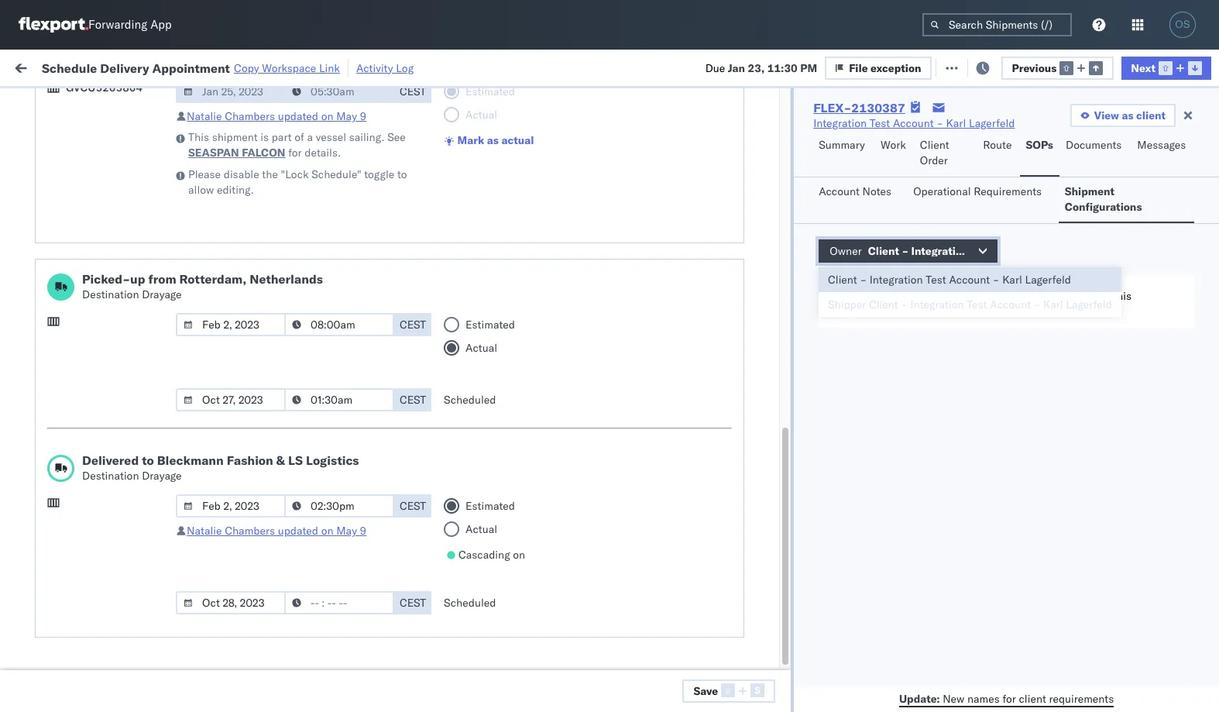 Task type: locate. For each thing, give the bounding box(es) containing it.
11:30 for 11:30 pm est, jan 28, 2023
[[250, 495, 280, 509]]

&
[[277, 453, 285, 468]]

5, down sailing.
[[346, 154, 356, 168]]

from inside confirm pickup from rotterdam, netherlands
[[114, 589, 137, 603]]

2 vertical spatial schedule delivery appointment
[[36, 528, 191, 542]]

1 horizontal spatial for
[[288, 146, 302, 160]]

update: new names for client requirements
[[900, 692, 1115, 706]]

upload customs clearance documents down delivered
[[36, 486, 170, 516]]

11:30
[[768, 61, 798, 75], [250, 427, 280, 441], [250, 495, 280, 509]]

1 confirm from the top
[[36, 316, 75, 330]]

3 schedule delivery appointment from the top
[[36, 528, 191, 542]]

2023 for 11:30 pm est, jan 23, 2023
[[368, 427, 394, 441]]

2023 for 8:30 pm est, jan 30, 2023
[[361, 529, 388, 543]]

fcl
[[509, 120, 529, 134], [509, 256, 529, 270], [509, 324, 529, 338], [509, 358, 529, 372], [509, 393, 529, 406], [509, 427, 529, 441], [509, 495, 529, 509], [509, 529, 529, 543], [509, 563, 529, 577], [509, 597, 529, 611], [509, 631, 529, 645], [509, 665, 529, 679]]

schedule pickup from los angeles, ca link
[[36, 110, 220, 141], [36, 179, 220, 210], [36, 247, 220, 278], [36, 383, 220, 414], [36, 451, 220, 482]]

0 vertical spatial estimated
[[466, 318, 515, 332]]

pickup inside confirm pickup from rotterdam, netherlands
[[78, 589, 112, 603]]

upload customs clearance documents inside button
[[36, 214, 170, 243]]

to right attached
[[1004, 289, 1013, 303]]

customs inside upload customs clearance documents button
[[74, 214, 117, 227]]

no
[[367, 96, 379, 107]]

delivered
[[82, 453, 139, 468]]

0 vertical spatial dec
[[322, 256, 343, 270]]

client left requirements
[[1019, 692, 1047, 706]]

0 vertical spatial flex-1889466
[[856, 256, 936, 270]]

3 ca from the top
[[36, 263, 50, 277]]

may down 28,
[[337, 524, 357, 538]]

0 vertical spatial client
[[921, 138, 950, 152]]

owner
[[830, 244, 862, 258]]

jan left 13,
[[322, 393, 339, 406]]

schedule delivery appointment button for 8:30 pm est, jan 30, 2023
[[36, 527, 191, 544]]

1 estimated from the top
[[466, 318, 515, 332]]

2:59 down progress at the left of the page
[[250, 120, 273, 134]]

0 vertical spatial to
[[398, 167, 407, 181]]

updated for second natalie chambers updated on may 9 button from the top of the page
[[278, 524, 319, 538]]

1 upload customs clearance documents from the top
[[36, 214, 170, 243]]

0 vertical spatial as
[[1122, 108, 1134, 122]]

est, for 2:00 am est, feb 3, 2023
[[296, 597, 320, 611]]

2:59 up fashion
[[250, 393, 273, 406]]

est, for 2:59 am est, jan 13, 2023
[[296, 393, 320, 406]]

requirements
[[1050, 692, 1115, 706]]

angeles,
[[166, 111, 209, 125], [166, 179, 209, 193], [166, 248, 209, 262], [160, 316, 203, 330], [166, 384, 209, 398], [166, 452, 209, 466]]

2 nov from the top
[[323, 154, 343, 168]]

0 vertical spatial customs
[[74, 214, 117, 227]]

route button
[[977, 131, 1020, 177]]

0 vertical spatial actual
[[466, 341, 498, 355]]

23, for bosch ocean test
[[344, 324, 361, 338]]

drayage inside picked-up from rotterdam, netherlands destination drayage
[[142, 288, 182, 301]]

2 lhuu7894563, from the top
[[955, 290, 1035, 304]]

1846748 down the integration test account - karl lagerfeld link
[[889, 154, 936, 168]]

update:
[[900, 692, 940, 706]]

0 vertical spatial upload customs clearance documents link
[[36, 213, 220, 244]]

0 vertical spatial schedule delivery appointment button
[[36, 152, 191, 169]]

integration test account - karl lagerfeld for 8:30 pm est, jan 30, 2023
[[676, 529, 878, 543]]

3 hlxu6269489, from the top
[[1037, 222, 1116, 236]]

schedule"
[[312, 167, 362, 181]]

1 destination from the top
[[82, 288, 139, 301]]

logistics
[[306, 453, 359, 468]]

6 fcl from the top
[[509, 427, 529, 441]]

3 2:59 am edt, nov 5, 2022 from the top
[[250, 188, 386, 202]]

759 at risk
[[286, 60, 339, 74]]

2023 for 11:30 pm est, jan 28, 2023
[[368, 495, 394, 509]]

2:59 up picked-up from rotterdam, netherlands destination drayage
[[250, 256, 273, 270]]

gvcu5265864
[[66, 81, 143, 95]]

est, for 8:30 pm est, feb 4, 2023
[[295, 665, 319, 679]]

confirm delivery button
[[36, 357, 118, 374], [36, 630, 118, 647]]

1 vertical spatial feb
[[322, 631, 341, 645]]

dec down 2:59 am est, dec 14, 2022
[[321, 324, 342, 338]]

2 vertical spatial ceau7522281,
[[955, 222, 1034, 236]]

2023 for 2:59 am est, jan 13, 2023
[[362, 393, 389, 406]]

part
[[272, 130, 292, 144]]

hlxu8034992 up messages
[[1119, 119, 1195, 133]]

from inside picked-up from rotterdam, netherlands destination drayage
[[148, 271, 176, 287]]

shipper client - integration test account - karl lagerfeld
[[828, 298, 1113, 312]]

clearance for second upload customs clearance documents link from the bottom of the page
[[120, 486, 170, 500]]

1 am from the top
[[276, 120, 294, 134]]

integration test account - karl lagerfeld for 2:00 am est, feb 3, 2023
[[676, 597, 878, 611]]

lhuu7894563, for 2:59 am est, dec 14, 2022
[[955, 256, 1035, 270]]

1 confirm delivery button from the top
[[36, 357, 118, 374]]

fcl for 2:59 am edt, nov 5, 2022
[[509, 120, 529, 134]]

2 fcl from the top
[[509, 256, 529, 270]]

schedule delivery appointment link for 8:30 pm est, jan 30, 2023
[[36, 527, 191, 543]]

2 cest from the top
[[400, 318, 426, 332]]

client up "order"
[[921, 138, 950, 152]]

mark as actual
[[458, 133, 534, 147]]

pm down ls
[[282, 495, 299, 509]]

on right cascading
[[513, 548, 526, 562]]

9 down snoozed : no
[[360, 109, 367, 123]]

1 resize handle column header from the left
[[222, 120, 240, 712]]

client
[[1137, 108, 1166, 122], [1035, 289, 1062, 303], [1019, 692, 1047, 706]]

0 horizontal spatial the
[[262, 167, 278, 181]]

1889466 right "are"
[[889, 290, 936, 304]]

2023 right 25,
[[362, 461, 389, 475]]

2 upload customs clearance documents from the top
[[36, 486, 170, 516]]

nov down vessel
[[323, 154, 343, 168]]

los right delivered
[[146, 452, 163, 466]]

pm down '11:30 pm est, jan 28, 2023'
[[276, 529, 293, 543]]

previous button
[[1002, 56, 1115, 79]]

2 vertical spatial abcdefg78456546
[[1056, 324, 1160, 338]]

order
[[921, 153, 948, 167]]

attached
[[957, 289, 1001, 303]]

2 uetu5238478 from the top
[[1038, 290, 1113, 304]]

to
[[398, 167, 407, 181], [1004, 289, 1013, 303], [142, 453, 154, 468]]

rotterdam, inside confirm pickup from rotterdam, netherlands
[[140, 589, 195, 603]]

0 vertical spatial nov
[[323, 120, 343, 134]]

3 resize handle column header from the left
[[448, 120, 467, 712]]

schedule pickup from rotterdam, netherlands link for 2nd "schedule pickup from rotterdam, netherlands" button from the bottom
[[36, 417, 220, 448]]

2 vertical spatial for
[[1003, 692, 1017, 706]]

account inside button
[[819, 184, 860, 198]]

client - integration test account - karl lagerfeld
[[828, 273, 1072, 287]]

from
[[121, 111, 143, 125], [121, 179, 143, 193], [121, 248, 143, 262], [148, 271, 176, 287], [114, 316, 137, 330], [121, 384, 143, 398], [121, 418, 143, 432], [121, 452, 143, 466], [121, 555, 143, 568], [114, 589, 137, 603]]

28,
[[348, 495, 365, 509]]

-- : -- -- text field up 11:30 pm est, jan 23, 2023
[[284, 388, 395, 412]]

message (0)
[[209, 60, 272, 74]]

integration test account - karl lagerfeld for 8:30 pm est, feb 4, 2023
[[676, 665, 878, 679]]

batch
[[1132, 60, 1163, 74]]

updated down '11:30 pm est, jan 28, 2023'
[[278, 524, 319, 538]]

1 8:30 from the top
[[250, 529, 273, 543]]

numbers for container numbers
[[955, 133, 993, 144]]

1 vertical spatial natalie chambers updated on may 9
[[187, 524, 367, 538]]

confirm for 7:00
[[36, 316, 75, 330]]

3 lhuu7894563, uetu5238478 from the top
[[955, 324, 1113, 338]]

schedule delivery appointment for 8:30
[[36, 528, 191, 542]]

est, for 7:00 pm est, dec 23, 2022
[[295, 324, 319, 338]]

customs
[[74, 214, 117, 227], [74, 486, 117, 500], [74, 657, 117, 671]]

1 vertical spatial customs
[[74, 486, 117, 500]]

2 vertical spatial client
[[869, 298, 899, 312]]

:
[[112, 96, 115, 107], [360, 96, 363, 107]]

delivery
[[100, 60, 149, 76], [84, 153, 124, 167], [84, 289, 124, 303], [78, 358, 118, 372], [84, 528, 124, 542], [78, 630, 118, 644]]

0 vertical spatial edt,
[[296, 120, 320, 134]]

hlxu6269489, down configurations
[[1037, 222, 1116, 236]]

5 ocean fcl from the top
[[474, 393, 529, 406]]

9 ocean fcl from the top
[[474, 563, 529, 577]]

destination inside delivered to bleckmann fashion & ls logistics destination drayage
[[82, 469, 139, 483]]

pm up ls
[[282, 427, 299, 441]]

2 natalie from the top
[[187, 524, 222, 538]]

1 clearance from the top
[[120, 214, 170, 227]]

Search Work text field
[[698, 55, 867, 79]]

23, for integration test account - karl lagerfeld
[[348, 427, 365, 441]]

confirm delivery down confirm pickup from los angeles, ca
[[36, 358, 118, 372]]

2 : from the left
[[360, 96, 363, 107]]

ca for first 'schedule pickup from los angeles, ca' link
[[36, 127, 50, 141]]

1 actual from the top
[[466, 341, 498, 355]]

est, for 2:59 am est, jan 25, 2023
[[296, 461, 320, 475]]

0 horizontal spatial :
[[112, 96, 115, 107]]

0 vertical spatial lhuu7894563,
[[955, 256, 1035, 270]]

mark
[[458, 133, 485, 147]]

0 horizontal spatial for
[[149, 96, 161, 107]]

2 schedule delivery appointment button from the top
[[36, 289, 191, 306]]

5 resize handle column header from the left
[[649, 120, 668, 712]]

1 vertical spatial scheduled
[[444, 596, 496, 610]]

0 vertical spatial 1889466
[[889, 256, 936, 270]]

shipment
[[212, 130, 258, 144]]

3 abcdefg78456546 from the top
[[1056, 324, 1160, 338]]

am for confirm pickup from rotterdam, netherlands link
[[276, 597, 294, 611]]

ca inside confirm pickup from los angeles, ca
[[36, 331, 50, 345]]

1 vertical spatial schedule delivery appointment button
[[36, 289, 191, 306]]

fcl for 2:59 am est, jan 13, 2023
[[509, 393, 529, 406]]

natalie chambers updated on may 9
[[187, 109, 367, 123], [187, 524, 367, 538]]

3 8:30 from the top
[[250, 665, 273, 679]]

1 vertical spatial clearance
[[120, 486, 170, 500]]

est, right 7:00
[[295, 324, 319, 338]]

deadline button
[[242, 123, 397, 139]]

0 vertical spatial upload customs clearance documents
[[36, 214, 170, 243]]

2 vertical spatial nov
[[323, 188, 343, 202]]

schedule pickup from rotterdam, netherlands link up confirm pickup from rotterdam, netherlands link
[[36, 554, 220, 585]]

3 clearance from the top
[[120, 657, 170, 671]]

2 vertical spatial lhuu7894563, uetu5238478
[[955, 324, 1113, 338]]

1 ceau7522281, from the top
[[955, 119, 1034, 133]]

customs down delivered
[[74, 486, 117, 500]]

sops
[[1026, 138, 1054, 152]]

am for 2:59 am edt, nov 5, 2022's 'schedule delivery appointment' link
[[276, 154, 294, 168]]

2 schedule pickup from rotterdam, netherlands link from the top
[[36, 554, 220, 585]]

appointment up "status : ready for work, blocked, in progress"
[[152, 60, 230, 76]]

2 horizontal spatial for
[[1003, 692, 1017, 706]]

ocean fcl for 8:30 am est, feb 3, 2023
[[474, 631, 529, 645]]

los down upload customs clearance documents button
[[146, 248, 163, 262]]

upload customs clearance documents for second upload customs clearance documents link from the bottom of the page
[[36, 486, 170, 516]]

2 vertical spatial lhuu7894563,
[[955, 324, 1035, 338]]

ceau7522281, hlxu6269489, hlxu8034992 down configurations
[[955, 222, 1195, 236]]

shipment
[[1065, 184, 1115, 198]]

1 vertical spatial 2:59 am edt, nov 5, 2022
[[250, 154, 386, 168]]

drayage
[[142, 288, 182, 301], [142, 469, 182, 483]]

1 schedule delivery appointment from the top
[[36, 153, 191, 167]]

1 ocean fcl from the top
[[474, 120, 529, 134]]

chambers down progress at the left of the page
[[225, 109, 275, 123]]

bookings
[[676, 393, 721, 406]]

1 vertical spatial confirm delivery button
[[36, 630, 118, 647]]

-- : -- -- text field up 8:30 am est, feb 3, 2023 in the bottom of the page
[[284, 591, 395, 615]]

1 vertical spatial 11:30
[[250, 427, 280, 441]]

4 mmm d, yyyy text field from the top
[[176, 494, 286, 518]]

2 8:30 from the top
[[250, 631, 273, 645]]

schedule pickup from rotterdam, netherlands button
[[36, 417, 220, 450], [36, 554, 220, 586]]

1 vertical spatial natalie chambers updated on may 9 button
[[187, 524, 367, 538]]

ca for fourth 'schedule pickup from los angeles, ca' link from the bottom of the page
[[36, 195, 50, 209]]

2023 down "2:00 am est, feb 3, 2023"
[[357, 631, 384, 645]]

may down the snoozed
[[337, 109, 357, 123]]

confirm inside confirm pickup from rotterdam, netherlands
[[36, 589, 75, 603]]

abcdefg78456546 for 2:59 am est, dec 14, 2022
[[1056, 256, 1160, 270]]

1 vertical spatial to
[[1004, 289, 1013, 303]]

: down gvcu5265864 at the left top of page
[[112, 96, 115, 107]]

1 horizontal spatial file exception
[[955, 60, 1027, 74]]

1 vertical spatial 8:30
[[250, 631, 273, 645]]

for left work,
[[149, 96, 161, 107]]

1 vertical spatial destination
[[82, 469, 139, 483]]

netherlands inside confirm pickup from rotterdam, netherlands
[[36, 604, 96, 618]]

integration test account - karl lagerfeld for 11:30 pm est, jan 28, 2023
[[676, 495, 878, 509]]

confirm delivery button down confirm pickup from los angeles, ca
[[36, 357, 118, 374]]

5 am from the top
[[276, 393, 294, 406]]

schedule delivery appointment link down picked-
[[36, 289, 191, 304]]

2 confirm delivery from the top
[[36, 630, 118, 644]]

am for first 'schedule pickup from los angeles, ca' link from the bottom of the page
[[276, 461, 294, 475]]

0 vertical spatial 2:59 am edt, nov 5, 2022
[[250, 120, 386, 134]]

bosch ocean test
[[676, 120, 764, 134], [676, 154, 764, 168], [676, 188, 764, 202], [676, 222, 764, 236], [575, 256, 664, 270], [676, 256, 764, 270], [676, 290, 764, 304], [676, 324, 764, 338], [676, 358, 764, 372]]

pm for 11:30 pm est, jan 23, 2023
[[282, 427, 299, 441]]

13,
[[342, 393, 359, 406]]

1 vertical spatial hlxu6269489,
[[1037, 188, 1116, 201]]

angeles, left fashion
[[166, 452, 209, 466]]

schedule delivery appointment for 2:59
[[36, 153, 191, 167]]

previous
[[1013, 61, 1057, 75]]

exception up 2130387 on the top of page
[[871, 61, 922, 75]]

id
[[851, 126, 860, 138]]

-- : -- -- text field
[[284, 80, 395, 103], [284, 388, 395, 412], [284, 591, 395, 615]]

1 vertical spatial upload
[[36, 486, 71, 500]]

2:59 for 2:59 am edt, nov 5, 2022's 'schedule delivery appointment' link
[[250, 154, 273, 168]]

am left of
[[276, 120, 294, 134]]

customs up picked-
[[74, 214, 117, 227]]

schedule pickup from rotterdam, netherlands up delivered
[[36, 418, 201, 448]]

6 am from the top
[[276, 461, 294, 475]]

8:30 for 8:30 pm est, jan 30, 2023
[[250, 529, 273, 543]]

am down part
[[276, 154, 294, 168]]

0 vertical spatial 9
[[360, 109, 367, 123]]

1 confirm delivery from the top
[[36, 358, 118, 372]]

1 schedule pickup from los angeles, ca from the top
[[36, 111, 209, 141]]

route
[[984, 138, 1012, 152]]

2 horizontal spatial to
[[1004, 289, 1013, 303]]

1 schedule pickup from rotterdam, netherlands button from the top
[[36, 417, 220, 450]]

1 vertical spatial client
[[828, 273, 858, 287]]

names
[[968, 692, 1000, 706]]

view
[[1095, 108, 1120, 122]]

file exception down search shipments (/) text box in the right of the page
[[955, 60, 1027, 74]]

0 vertical spatial work
[[169, 60, 197, 74]]

2 upload customs clearance documents link from the top
[[36, 486, 220, 517]]

1 vertical spatial updated
[[278, 524, 319, 538]]

vandelay west
[[676, 461, 748, 475]]

clearance
[[120, 214, 170, 227], [120, 486, 170, 500], [120, 657, 170, 671]]

schedule delivery appointment
[[36, 153, 191, 167], [36, 289, 191, 303], [36, 528, 191, 542]]

1846748 down "order"
[[889, 188, 936, 202]]

8 am from the top
[[276, 631, 294, 645]]

lhuu7894563, for 7:00 pm est, dec 23, 2022
[[955, 324, 1035, 338]]

0 vertical spatial 8:30
[[250, 529, 273, 543]]

1 vertical spatial ceau7522281, hlxu6269489, hlxu8034992
[[955, 188, 1195, 201]]

client left matching
[[1035, 289, 1062, 303]]

ocean fcl for 8:30 pm est, jan 30, 2023
[[474, 529, 529, 543]]

customs for 3rd upload customs clearance documents link
[[74, 657, 117, 671]]

3 flex-1889466 from the top
[[856, 324, 936, 338]]

feb for 8:30 am est, feb 3, 2023
[[322, 631, 341, 645]]

0 horizontal spatial client
[[828, 273, 858, 287]]

ceau7522281, hlxu6269489, hlxu8034992 up sops
[[955, 119, 1195, 133]]

2:59 am edt, nov 5, 2022 up details.
[[250, 120, 386, 134]]

clearance inside button
[[120, 214, 170, 227]]

flex-1889466 button
[[831, 252, 939, 274], [831, 252, 939, 274], [831, 286, 939, 308], [831, 286, 939, 308], [831, 320, 939, 342], [831, 320, 939, 342]]

los inside confirm pickup from los angeles, ca
[[140, 316, 157, 330]]

clearance down confirm pickup from rotterdam, netherlands button
[[120, 657, 170, 671]]

dec
[[322, 256, 343, 270], [321, 324, 342, 338]]

3, up 4,
[[344, 631, 354, 645]]

nov
[[323, 120, 343, 134], [323, 154, 343, 168], [323, 188, 343, 202]]

6 2:59 from the top
[[250, 461, 273, 475]]

7 am from the top
[[276, 597, 294, 611]]

list box
[[819, 267, 1122, 317]]

1 vertical spatial schedule pickup from rotterdam, netherlands
[[36, 555, 201, 584]]

flex-2130387 link
[[814, 100, 906, 115]]

jan for 2:59 am est, jan 13, 2023
[[322, 393, 339, 406]]

1 flex-1889466 from the top
[[856, 256, 936, 270]]

filtered
[[15, 95, 53, 109]]

upload customs clearance documents link down confirm pickup from rotterdam, netherlands button
[[36, 656, 220, 687]]

6 ocean fcl from the top
[[474, 427, 529, 441]]

pm for 7:00 pm est, dec 23, 2022
[[276, 324, 293, 338]]

documents
[[1066, 138, 1122, 152], [36, 229, 92, 243], [36, 502, 92, 516], [36, 672, 92, 686]]

-- : -- -- text field for second mmm d, yyyy text box
[[284, 313, 395, 336]]

3 confirm from the top
[[36, 589, 75, 603]]

2 vertical spatial -- : -- -- text field
[[284, 591, 395, 615]]

1 test123456 from the top
[[1056, 120, 1121, 134]]

2023 for 2:59 am est, jan 25, 2023
[[362, 461, 389, 475]]

estimated
[[466, 318, 515, 332], [466, 499, 515, 513]]

2 vertical spatial flex-1889466
[[856, 324, 936, 338]]

for
[[149, 96, 161, 107], [288, 146, 302, 160], [1003, 692, 1017, 706]]

5 cest from the top
[[400, 596, 426, 610]]

1 vertical spatial confirm delivery link
[[36, 630, 118, 645]]

3 schedule delivery appointment button from the top
[[36, 527, 191, 544]]

2:59 for fourth 'schedule pickup from los angeles, ca' link from the bottom of the page
[[250, 188, 273, 202]]

0 vertical spatial scheduled
[[444, 393, 496, 407]]

1 hlxu6269489, from the top
[[1037, 119, 1116, 133]]

as up mbl/mawb numbers button
[[1122, 108, 1134, 122]]

the inside the please disable the "lock schedule" toggle to allow editing.
[[262, 167, 278, 181]]

client for client order
[[921, 138, 950, 152]]

updated for 2nd natalie chambers updated on may 9 button from the bottom of the page
[[278, 109, 319, 123]]

updated
[[278, 109, 319, 123], [278, 524, 319, 538]]

updated up of
[[278, 109, 319, 123]]

am left 14,
[[276, 256, 294, 270]]

1 vertical spatial lhuu7894563, uetu5238478
[[955, 290, 1113, 304]]

0 horizontal spatial to
[[142, 453, 154, 468]]

jan up logistics
[[328, 427, 345, 441]]

abcdefg78456546 for 7:00 pm est, dec 23, 2022
[[1056, 324, 1160, 338]]

exception down search shipments (/) text box in the right of the page
[[976, 60, 1027, 74]]

1 vertical spatial ceau7522281,
[[955, 188, 1034, 201]]

1 vertical spatial hlxu8034992
[[1119, 188, 1195, 201]]

0 vertical spatial -- : -- -- text field
[[284, 80, 395, 103]]

1 upload from the top
[[36, 214, 71, 227]]

confirm pickup from rotterdam, netherlands link
[[36, 588, 220, 619]]

details.
[[305, 146, 341, 160]]

work down the integration test account - karl lagerfeld link
[[881, 138, 907, 152]]

5, down snoozed : no
[[346, 120, 356, 134]]

1 horizontal spatial the
[[1016, 289, 1032, 303]]

0 vertical spatial hlxu8034992
[[1119, 119, 1195, 133]]

2 vertical spatial uetu5238478
[[1038, 324, 1113, 338]]

-- : -- -- text field for delivered to bleckmann fashion & ls logistics
[[284, 591, 395, 615]]

los down up
[[140, 316, 157, 330]]

jan for 11:30 pm est, jan 28, 2023
[[328, 495, 345, 509]]

11:30 for 11:30 pm est, jan 23, 2023
[[250, 427, 280, 441]]

drayage down bleckmann on the bottom left of the page
[[142, 469, 182, 483]]

1 horizontal spatial :
[[360, 96, 363, 107]]

3 uetu5238478 from the top
[[1038, 324, 1113, 338]]

confirm inside confirm pickup from los angeles, ca
[[36, 316, 75, 330]]

0 vertical spatial lhuu7894563, uetu5238478
[[955, 256, 1113, 270]]

2023 right 13,
[[362, 393, 389, 406]]

11:30 pm est, jan 28, 2023
[[250, 495, 394, 509]]

2:59 for third 'schedule pickup from los angeles, ca' link
[[250, 256, 273, 270]]

activity log button
[[356, 59, 414, 77]]

1 schedule delivery appointment link from the top
[[36, 152, 191, 168]]

confirm pickup from los angeles, ca
[[36, 316, 203, 345]]

on left 30,
[[321, 524, 334, 538]]

resize handle column header
[[222, 120, 240, 712], [394, 120, 412, 712], [448, 120, 467, 712], [549, 120, 567, 712], [649, 120, 668, 712], [804, 120, 823, 712], [928, 120, 947, 712], [1029, 120, 1048, 712], [1180, 120, 1199, 712]]

2 vertical spatial customs
[[74, 657, 117, 671]]

natalie down blocked,
[[187, 109, 222, 123]]

1 vertical spatial upload customs clearance documents link
[[36, 486, 220, 517]]

editing.
[[217, 183, 254, 197]]

am for first 'schedule pickup from los angeles, ca' link
[[276, 120, 294, 134]]

fcl for 2:00 am est, feb 3, 2023
[[509, 597, 529, 611]]

: left "no"
[[360, 96, 363, 107]]

2 vertical spatial feb
[[321, 665, 340, 679]]

2023 for 2:00 am est, feb 3, 2023
[[357, 597, 384, 611]]

schedule delivery appointment up confirm pickup from rotterdam, netherlands
[[36, 528, 191, 542]]

0 vertical spatial drayage
[[142, 288, 182, 301]]

jan
[[728, 61, 746, 75], [322, 393, 339, 406], [328, 427, 345, 441], [322, 461, 339, 475], [328, 495, 345, 509], [321, 529, 339, 543]]

fcl for 11:30 pm est, jan 23, 2023
[[509, 427, 529, 441]]

1 vertical spatial estimated
[[466, 499, 515, 513]]

1 customs from the top
[[74, 214, 117, 227]]

am up 8:30 pm est, feb 4, 2023
[[276, 631, 294, 645]]

uetu5238478 for 7:00 pm est, dec 23, 2022
[[1038, 324, 1113, 338]]

exception
[[976, 60, 1027, 74], [871, 61, 922, 75]]

confirm delivery link down confirm pickup from los angeles, ca
[[36, 357, 118, 372]]

0 vertical spatial natalie chambers updated on may 9 button
[[187, 109, 367, 123]]

3 upload customs clearance documents from the top
[[36, 657, 170, 686]]

upload customs clearance documents link up up
[[36, 213, 220, 244]]

0 vertical spatial schedule delivery appointment link
[[36, 152, 191, 168]]

work inside button
[[881, 138, 907, 152]]

7 resize handle column header from the left
[[928, 120, 947, 712]]

0 vertical spatial for
[[149, 96, 161, 107]]

"lock
[[281, 167, 309, 181]]

1 mmm d, yyyy text field from the top
[[176, 80, 286, 103]]

numbers inside container numbers
[[955, 133, 993, 144]]

5 fcl from the top
[[509, 393, 529, 406]]

hlxu6269489, up sops
[[1037, 119, 1116, 133]]

chambers down delivered to bleckmann fashion & ls logistics destination drayage
[[225, 524, 275, 538]]

work right import
[[169, 60, 197, 74]]

1 horizontal spatial work
[[881, 138, 907, 152]]

list box containing client - integration test account - karl lagerfeld
[[819, 267, 1122, 317]]

workspace
[[262, 61, 316, 75]]

rotterdam, for confirm pickup from rotterdam, netherlands button
[[140, 589, 195, 603]]

rotterdam, inside picked-up from rotterdam, netherlands destination drayage
[[179, 271, 247, 287]]

copy workspace link button
[[234, 61, 340, 75]]

schedule delivery appointment link up confirm pickup from rotterdam, netherlands
[[36, 527, 191, 543]]

0 horizontal spatial work
[[169, 60, 197, 74]]

ready
[[119, 96, 146, 107]]

2 may from the top
[[337, 524, 357, 538]]

am
[[276, 120, 294, 134], [276, 154, 294, 168], [276, 188, 294, 202], [276, 256, 294, 270], [276, 393, 294, 406], [276, 461, 294, 475], [276, 597, 294, 611], [276, 631, 294, 645]]

7 ocean fcl from the top
[[474, 495, 529, 509]]

0 vertical spatial confirm delivery button
[[36, 357, 118, 374]]

flex-1846748 down work button
[[856, 188, 936, 202]]

est, up ls
[[302, 427, 325, 441]]

confirm delivery link down confirm pickup from rotterdam, netherlands
[[36, 630, 118, 645]]

confirm delivery for first confirm delivery button from the bottom of the page
[[36, 630, 118, 644]]

schedule delivery appointment down picked-
[[36, 289, 191, 303]]

1 vertical spatial flex-1889466
[[856, 290, 936, 304]]

4 resize handle column header from the left
[[549, 120, 567, 712]]

2 clearance from the top
[[120, 486, 170, 500]]

destination down picked-
[[82, 288, 139, 301]]

0 vertical spatial schedule delivery appointment
[[36, 153, 191, 167]]

1 updated from the top
[[278, 109, 319, 123]]

ocean fcl for 2:59 am est, jan 13, 2023
[[474, 393, 529, 406]]

2:59 down "disable"
[[250, 188, 273, 202]]

2 vertical spatial 1889466
[[889, 324, 936, 338]]

scheduled for picked-up from rotterdam, netherlands
[[444, 393, 496, 407]]

0 vertical spatial client
[[1137, 108, 1166, 122]]

2:00
[[250, 597, 273, 611]]

0 vertical spatial feb
[[322, 597, 341, 611]]

1 vertical spatial 9
[[360, 524, 367, 538]]

1 lhuu7894563, uetu5238478 from the top
[[955, 256, 1113, 270]]

-- : -- -- text field
[[284, 313, 395, 336], [284, 494, 395, 518]]

of
[[295, 130, 305, 144]]

container numbers button
[[947, 117, 1032, 145]]

0 vertical spatial updated
[[278, 109, 319, 123]]

feb
[[322, 597, 341, 611], [322, 631, 341, 645], [321, 665, 340, 679]]

1 vertical spatial 23,
[[344, 324, 361, 338]]

client
[[921, 138, 950, 152], [828, 273, 858, 287], [869, 298, 899, 312]]

23,
[[748, 61, 765, 75], [344, 324, 361, 338], [348, 427, 365, 441]]

1 vertical spatial schedule pickup from rotterdam, netherlands link
[[36, 554, 220, 585]]

flex-1889466
[[856, 256, 936, 270], [856, 290, 936, 304], [856, 324, 936, 338]]

MMM D, YYYY text field
[[176, 80, 286, 103], [176, 313, 286, 336], [176, 388, 286, 412], [176, 494, 286, 518], [176, 591, 286, 615]]

to inside delivered to bleckmann fashion & ls logistics destination drayage
[[142, 453, 154, 468]]

2022
[[359, 120, 386, 134], [359, 154, 386, 168], [359, 188, 386, 202], [365, 256, 392, 270], [364, 324, 391, 338]]

upload customs clearance documents link down delivered
[[36, 486, 220, 517]]

feb for 2:00 am est, feb 3, 2023
[[322, 597, 341, 611]]

am right fashion
[[276, 461, 294, 475]]

at
[[309, 60, 318, 74]]

5 ca from the top
[[36, 400, 50, 413]]

1 vertical spatial chambers
[[225, 524, 275, 538]]

8 ocean fcl from the top
[[474, 529, 529, 543]]

see
[[388, 130, 406, 144]]

the down falcon
[[262, 167, 278, 181]]

7 fcl from the top
[[509, 495, 529, 509]]

1889466 for 2:59 am est, dec 14, 2022
[[889, 256, 936, 270]]

client inside button
[[921, 138, 950, 152]]

2 vertical spatial 23,
[[348, 427, 365, 441]]

1 vertical spatial schedule delivery appointment link
[[36, 289, 191, 304]]

app
[[150, 17, 172, 32]]

view as client button
[[1071, 104, 1176, 127]]

2:59 down is
[[250, 154, 273, 168]]

as inside button
[[1122, 108, 1134, 122]]

toggle
[[364, 167, 395, 181]]

2 vertical spatial hlxu6269489,
[[1037, 222, 1116, 236]]

flex-1846748
[[856, 120, 936, 134], [856, 154, 936, 168], [856, 188, 936, 202], [856, 222, 936, 236]]

8:30 down 8:30 am est, feb 3, 2023 in the bottom of the page
[[250, 665, 273, 679]]

flex-1846748 down flex id button
[[856, 154, 936, 168]]

2 vertical spatial upload
[[36, 657, 71, 671]]

upload customs clearance documents up picked-
[[36, 214, 170, 243]]

feb left 4,
[[321, 665, 340, 679]]

1 vertical spatial abcdefg78456546
[[1056, 290, 1160, 304]]

10 ocean fcl from the top
[[474, 597, 529, 611]]

2 schedule delivery appointment from the top
[[36, 289, 191, 303]]

numbers
[[1112, 126, 1150, 138], [955, 133, 993, 144]]

file down search shipments (/) text box in the right of the page
[[955, 60, 974, 74]]

the right attached
[[1016, 289, 1032, 303]]

0 vertical spatial hlxu6269489,
[[1037, 119, 1116, 133]]

rotterdam, for second "schedule pickup from rotterdam, netherlands" button from the top of the page
[[146, 555, 201, 568]]

schedule delivery appointment button for 2:59 am edt, nov 5, 2022
[[36, 152, 191, 169]]

upload inside upload customs clearance documents button
[[36, 214, 71, 227]]

lhuu7894563, up attached
[[955, 256, 1035, 270]]

0 vertical spatial destination
[[82, 288, 139, 301]]

: for snoozed
[[360, 96, 363, 107]]

-
[[937, 116, 944, 130], [861, 273, 867, 287], [993, 273, 1000, 287], [902, 298, 908, 312], [1034, 298, 1041, 312], [799, 427, 806, 441], [799, 495, 806, 509], [799, 529, 806, 543], [799, 563, 806, 577], [799, 597, 806, 611], [799, 631, 806, 645], [799, 665, 806, 679]]



Task type: vqa. For each thing, say whether or not it's contained in the screenshot.


Task type: describe. For each thing, give the bounding box(es) containing it.
work button
[[875, 131, 914, 177]]

205
[[357, 60, 377, 74]]

drayage inside delivered to bleckmann fashion & ls logistics destination drayage
[[142, 469, 182, 483]]

4 schedule pickup from los angeles, ca button from the top
[[36, 383, 220, 416]]

on down the snoozed
[[321, 109, 334, 123]]

3 1846748 from the top
[[889, 188, 936, 202]]

0 horizontal spatial file exception
[[849, 61, 922, 75]]

integration test account - karl lagerfeld for 11:30 pm est, jan 23, 2023
[[676, 427, 878, 441]]

1 upload customs clearance documents link from the top
[[36, 213, 220, 244]]

clearance for 1st upload customs clearance documents link from the top
[[120, 214, 170, 227]]

4 schedule pickup from los angeles, ca from the top
[[36, 384, 209, 413]]

netherlands inside picked-up from rotterdam, netherlands destination drayage
[[250, 271, 323, 287]]

2 chambers from the top
[[225, 524, 275, 538]]

2 vertical spatial client
[[1019, 692, 1047, 706]]

shipment configurations button
[[1059, 177, 1195, 223]]

1 horizontal spatial file
[[955, 60, 974, 74]]

2 schedule pickup from rotterdam, netherlands button from the top
[[36, 554, 220, 586]]

next button
[[1122, 56, 1212, 79]]

3 schedule pickup from los angeles, ca button from the top
[[36, 247, 220, 279]]

1889466 for 7:00 pm est, dec 23, 2022
[[889, 324, 936, 338]]

9 for second natalie chambers updated on may 9 button from the top of the page
[[360, 524, 367, 538]]

-- : -- -- text field for second mmm d, yyyy text box from the bottom
[[284, 494, 395, 518]]

2 estimated from the top
[[466, 499, 515, 513]]

30,
[[341, 529, 358, 543]]

3 schedule pickup from los angeles, ca from the top
[[36, 248, 209, 277]]

2 confirm delivery button from the top
[[36, 630, 118, 647]]

1 hlxu8034992 from the top
[[1119, 119, 1195, 133]]

4 cest from the top
[[400, 499, 426, 513]]

documents inside "button"
[[1066, 138, 1122, 152]]

9 resize handle column header from the left
[[1180, 120, 1199, 712]]

as for view
[[1122, 108, 1134, 122]]

no
[[884, 289, 896, 303]]

est, for 11:30 pm est, jan 23, 2023
[[302, 427, 325, 441]]

operational requirements
[[914, 184, 1042, 198]]

2 2:59 am edt, nov 5, 2022 from the top
[[250, 154, 386, 168]]

mode
[[474, 126, 498, 138]]

container
[[955, 120, 996, 132]]

am for fourth 'schedule pickup from los angeles, ca' link from the bottom of the page
[[276, 188, 294, 202]]

snoozed
[[324, 96, 360, 107]]

upload customs clearance documents for 3rd upload customs clearance documents link
[[36, 657, 170, 686]]

on left log
[[380, 60, 392, 74]]

2 schedule pickup from rotterdam, netherlands from the top
[[36, 555, 201, 584]]

schedule delivery appointment link for 2:59 am edt, nov 5, 2022
[[36, 152, 191, 168]]

fcl for 8:30 pm est, feb 4, 2023
[[509, 665, 529, 679]]

lhuu7894563, uetu5238478 for 7:00 pm est, dec 23, 2022
[[955, 324, 1113, 338]]

2 hlxu8034992 from the top
[[1119, 188, 1195, 201]]

next
[[1132, 61, 1156, 75]]

track
[[395, 60, 420, 74]]

2 actual from the top
[[466, 522, 498, 536]]

activity
[[356, 61, 393, 75]]

3 schedule pickup from los angeles, ca link from the top
[[36, 247, 220, 278]]

this shipment is part of a vessel sailing. see seaspan falcon for details.
[[188, 130, 406, 160]]

1 chambers from the top
[[225, 109, 275, 123]]

2:59 am est, jan 13, 2023
[[250, 393, 389, 406]]

ocean fcl for 11:30 pm est, jan 23, 2023
[[474, 427, 529, 441]]

0 vertical spatial 23,
[[748, 61, 765, 75]]

os
[[1176, 19, 1191, 30]]

5 schedule pickup from los angeles, ca button from the top
[[36, 451, 220, 484]]

scheduled for delivered to bleckmann fashion & ls logistics
[[444, 596, 496, 610]]

2 test123456 from the top
[[1056, 188, 1121, 202]]

delivery down confirm pickup from rotterdam, netherlands
[[78, 630, 118, 644]]

1 2:59 am edt, nov 5, 2022 from the top
[[250, 120, 386, 134]]

1 natalie chambers updated on may 9 from the top
[[187, 109, 367, 123]]

requirements
[[974, 184, 1042, 198]]

3 ceau7522281, hlxu6269489, hlxu8034992 from the top
[[955, 222, 1195, 236]]

schedule delivery appointment copy workspace link
[[42, 60, 340, 76]]

sailing.
[[349, 130, 385, 144]]

1 schedule pickup from rotterdam, netherlands from the top
[[36, 418, 201, 448]]

1 cest from the top
[[400, 84, 426, 98]]

may for second natalie chambers updated on may 9 button from the top of the page
[[337, 524, 357, 538]]

2 mmm d, yyyy text field from the top
[[176, 313, 286, 336]]

batch action
[[1132, 60, 1200, 74]]

status
[[85, 96, 112, 107]]

2 hlxu6269489, from the top
[[1037, 188, 1116, 201]]

los down confirm pickup from los angeles, ca button
[[146, 384, 163, 398]]

3 edt, from the top
[[296, 188, 320, 202]]

2 schedule pickup from los angeles, ca button from the top
[[36, 179, 220, 211]]

14,
[[345, 256, 362, 270]]

operational requirements button
[[908, 177, 1050, 223]]

summary
[[819, 138, 865, 152]]

2 edt, from the top
[[296, 154, 320, 168]]

1 vertical spatial client
[[1035, 289, 1062, 303]]

netherlands for the schedule pickup from rotterdam, netherlands link for 2nd "schedule pickup from rotterdam, netherlands" button from the bottom
[[36, 434, 96, 448]]

2 ceau7522281, from the top
[[955, 188, 1034, 201]]

2 schedule pickup from los angeles, ca link from the top
[[36, 179, 220, 210]]

there are no procedures attached to the client
[[835, 289, 1062, 303]]

angeles, up picked-up from rotterdam, netherlands destination drayage
[[166, 248, 209, 262]]

0 horizontal spatial exception
[[871, 61, 922, 75]]

2 abcdefg78456546 from the top
[[1056, 290, 1160, 304]]

2 5, from the top
[[346, 154, 356, 168]]

delivery up confirm pickup from rotterdam, netherlands
[[84, 528, 124, 542]]

flexport. image
[[19, 17, 88, 33]]

shipment.
[[835, 300, 884, 314]]

2 flex-1846748 from the top
[[856, 154, 936, 168]]

delivery down workitem button
[[84, 153, 124, 167]]

schedule pickup from rotterdam, netherlands link for second "schedule pickup from rotterdam, netherlands" button from the top of the page
[[36, 554, 220, 585]]

1 nov from the top
[[323, 120, 343, 134]]

2 confirm from the top
[[36, 358, 75, 372]]

fcl for 8:30 am est, feb 3, 2023
[[509, 631, 529, 645]]

2:59 am est, jan 25, 2023
[[250, 461, 389, 475]]

pm up the flex-2130387 "link" on the right of the page
[[801, 61, 818, 75]]

clearance for 3rd upload customs clearance documents link
[[120, 657, 170, 671]]

from inside confirm pickup from los angeles, ca
[[114, 316, 137, 330]]

3 upload customs clearance documents link from the top
[[36, 656, 220, 687]]

netherlands for confirm pickup from rotterdam, netherlands link
[[36, 604, 96, 618]]

messages button
[[1132, 131, 1195, 177]]

4 flex-1846748 from the top
[[856, 222, 936, 236]]

9 fcl from the top
[[509, 563, 529, 577]]

25,
[[342, 461, 359, 475]]

5 mmm d, yyyy text field from the top
[[176, 591, 286, 615]]

2 natalie chambers updated on may 9 button from the top
[[187, 524, 367, 538]]

3, for 8:30 am est, feb 3, 2023
[[344, 631, 354, 645]]

flex-1889466 for 2:59 am est, dec 14, 2022
[[856, 256, 936, 270]]

documents button
[[1060, 131, 1132, 177]]

confirm for 8:30
[[36, 630, 75, 644]]

2 lhuu7894563, uetu5238478 from the top
[[955, 290, 1113, 304]]

mbl/mawb
[[1056, 126, 1109, 138]]

fcl for 8:30 pm est, jan 30, 2023
[[509, 529, 529, 543]]

4 1846748 from the top
[[889, 222, 936, 236]]

2:59 for first 'schedule pickup from los angeles, ca' link
[[250, 120, 273, 134]]

jan for 8:30 pm est, jan 30, 2023
[[321, 529, 339, 543]]

to inside the please disable the "lock schedule" toggle to allow editing.
[[398, 167, 407, 181]]

3 test123456 from the top
[[1056, 222, 1121, 236]]

risk
[[321, 60, 339, 74]]

account notes button
[[813, 177, 898, 223]]

feb for 8:30 pm est, feb 4, 2023
[[321, 665, 340, 679]]

client inside button
[[1137, 108, 1166, 122]]

account notes
[[819, 184, 892, 198]]

7:00
[[250, 324, 273, 338]]

picked-
[[82, 271, 130, 287]]

pm for 11:30 pm est, jan 28, 2023
[[282, 495, 299, 509]]

message
[[209, 60, 252, 74]]

ca for third 'schedule pickup from los angeles, ca' link
[[36, 263, 50, 277]]

8:30 pm est, feb 4, 2023
[[250, 665, 383, 679]]

3 flex-1846748 from the top
[[856, 188, 936, 202]]

allow
[[188, 183, 214, 197]]

messages
[[1138, 138, 1187, 152]]

due
[[706, 61, 726, 75]]

angeles, down "status : ready for work, blocked, in progress"
[[166, 111, 209, 125]]

deadline
[[250, 126, 287, 138]]

1 ceau7522281, hlxu6269489, hlxu8034992 from the top
[[955, 119, 1195, 133]]

upload customs clearance documents for 1st upload customs clearance documents link from the top
[[36, 214, 170, 243]]

angeles, down seaspan
[[166, 179, 209, 193]]

this
[[1114, 289, 1132, 303]]

3 5, from the top
[[346, 188, 356, 202]]

customs for 1st upload customs clearance documents link from the top
[[74, 214, 117, 227]]

3 upload from the top
[[36, 657, 71, 671]]

for for update:
[[1003, 692, 1017, 706]]

3 hlxu8034992 from the top
[[1119, 222, 1195, 236]]

documents inside button
[[36, 229, 92, 243]]

6 resize handle column header from the left
[[804, 120, 823, 712]]

ocean fcl for 8:30 pm est, feb 4, 2023
[[474, 665, 529, 679]]

1 schedule pickup from los angeles, ca link from the top
[[36, 110, 220, 141]]

2:00 am est, feb 3, 2023
[[250, 597, 384, 611]]

for inside this shipment is part of a vessel sailing. see seaspan falcon for details.
[[288, 146, 302, 160]]

1 horizontal spatial client
[[869, 298, 899, 312]]

1 schedule pickup from los angeles, ca button from the top
[[36, 110, 220, 143]]

disable
[[224, 167, 259, 181]]

1 natalie chambers updated on may 9 button from the top
[[187, 109, 367, 123]]

0 vertical spatial 11:30
[[768, 61, 798, 75]]

am for first confirm delivery button from the bottom of the page's the confirm delivery link
[[276, 631, 294, 645]]

appointment up confirm pickup from rotterdam, netherlands link
[[127, 528, 191, 542]]

angeles, up bleckmann on the bottom left of the page
[[166, 384, 209, 398]]

ocean fcl for 7:00 pm est, dec 23, 2022
[[474, 324, 529, 338]]

integration test account - karl lagerfeld for 8:30 am est, feb 3, 2023
[[676, 631, 878, 645]]

configurations
[[1065, 200, 1143, 214]]

delivery up gvcu5265864 at the left top of page
[[100, 60, 149, 76]]

2 flex-1889466 from the top
[[856, 290, 936, 304]]

Search Shipments (/) text field
[[923, 13, 1073, 36]]

2 natalie chambers updated on may 9 from the top
[[187, 524, 367, 538]]

3 mmm d, yyyy text field from the top
[[176, 388, 286, 412]]

pm for 8:30 pm est, jan 30, 2023
[[276, 529, 293, 543]]

consignee
[[747, 393, 799, 406]]

numbers for mbl/mawb numbers
[[1112, 126, 1150, 138]]

4 ocean fcl from the top
[[474, 358, 529, 372]]

1 -- : -- -- text field from the top
[[284, 80, 395, 103]]

7:00 pm est, dec 23, 2022
[[250, 324, 391, 338]]

is
[[261, 130, 269, 144]]

2:59 for first 'schedule pickup from los angeles, ca' link from the bottom of the page
[[250, 461, 273, 475]]

confirm pickup from rotterdam, netherlands
[[36, 589, 195, 618]]

1 flex-1846748 from the top
[[856, 120, 936, 134]]

8:30 for 8:30 pm est, feb 4, 2023
[[250, 665, 273, 679]]

by:
[[56, 95, 71, 109]]

delivery down confirm pickup from los angeles, ca
[[78, 358, 118, 372]]

3 cest from the top
[[400, 393, 426, 407]]

shipment configurations
[[1065, 184, 1143, 214]]

1 vertical spatial the
[[1016, 289, 1032, 303]]

progress
[[243, 96, 281, 107]]

dec for 14,
[[322, 256, 343, 270]]

cascading on
[[459, 548, 526, 562]]

mbl/mawb numbers
[[1056, 126, 1150, 138]]

mbl/mawb numbers button
[[1048, 123, 1220, 139]]

-- : -- -- text field for picked-up from rotterdam, netherlands
[[284, 388, 395, 412]]

2 1889466 from the top
[[889, 290, 936, 304]]

los left allow
[[146, 179, 163, 193]]

2 schedule delivery appointment link from the top
[[36, 289, 191, 304]]

status : ready for work, blocked, in progress
[[85, 96, 281, 107]]

8:30 am est, feb 3, 2023
[[250, 631, 384, 645]]

est, for 8:30 am est, feb 3, 2023
[[296, 631, 320, 645]]

0 horizontal spatial file
[[849, 61, 868, 75]]

confirm for 2:00
[[36, 589, 75, 603]]

ca for first 'schedule pickup from los angeles, ca' link from the bottom of the page
[[36, 468, 50, 482]]

jan for 11:30 pm est, jan 23, 2023
[[328, 427, 345, 441]]

pickup inside confirm pickup from los angeles, ca
[[78, 316, 112, 330]]

import work button
[[125, 50, 203, 84]]

2 resize handle column header from the left
[[394, 120, 412, 712]]

fcl for 2:59 am est, dec 14, 2022
[[509, 256, 529, 270]]

lhuu7894563, uetu5238478 for 2:59 am est, dec 14, 2022
[[955, 256, 1113, 270]]

vessel
[[316, 130, 346, 144]]

5 schedule pickup from los angeles, ca link from the top
[[36, 451, 220, 482]]

work
[[44, 56, 84, 78]]

work inside button
[[169, 60, 197, 74]]

est, for 8:30 pm est, jan 30, 2023
[[295, 529, 319, 543]]

forwarding
[[88, 17, 147, 32]]

my
[[15, 56, 40, 78]]

integration test account - karl lagerfeld link
[[814, 115, 1016, 131]]

confirm pickup from los angeles, ca link
[[36, 315, 220, 346]]

delivered to bleckmann fashion & ls logistics destination drayage
[[82, 453, 359, 483]]

angeles, inside confirm pickup from los angeles, ca
[[160, 316, 203, 330]]

my work
[[15, 56, 84, 78]]

appointment down 'this'
[[127, 153, 191, 167]]

for for status
[[149, 96, 161, 107]]

2 schedule pickup from los angeles, ca from the top
[[36, 179, 209, 209]]

batch action button
[[1108, 55, 1210, 79]]

there
[[835, 289, 863, 303]]

in
[[232, 96, 241, 107]]

8:30 for 8:30 am est, feb 3, 2023
[[250, 631, 273, 645]]

fcl for 7:00 pm est, dec 23, 2022
[[509, 324, 529, 338]]

2 1846748 from the top
[[889, 154, 936, 168]]

fashion
[[227, 453, 273, 468]]

west
[[723, 461, 748, 475]]

3 nov from the top
[[323, 188, 343, 202]]

3 ceau7522281, from the top
[[955, 222, 1034, 236]]

save
[[694, 684, 719, 698]]

jan right the due
[[728, 61, 746, 75]]

am for 4th 'schedule pickup from los angeles, ca' link from the top of the page
[[276, 393, 294, 406]]

rotterdam, for 2nd "schedule pickup from rotterdam, netherlands" button from the bottom
[[146, 418, 201, 432]]

bookings test consignee
[[676, 393, 799, 406]]

1 horizontal spatial exception
[[976, 60, 1027, 74]]

a
[[307, 130, 313, 144]]

1 natalie from the top
[[187, 109, 222, 123]]

1 1846748 from the top
[[889, 120, 936, 134]]

- inside the integration test account - karl lagerfeld link
[[937, 116, 944, 130]]

appointment down up
[[127, 289, 191, 303]]

2 upload from the top
[[36, 486, 71, 500]]

1 5, from the top
[[346, 120, 356, 134]]

import work
[[132, 60, 197, 74]]

sops button
[[1020, 131, 1060, 177]]

3, for 2:00 am est, feb 3, 2023
[[344, 597, 354, 611]]

flex
[[831, 126, 848, 138]]

view as client
[[1095, 108, 1166, 122]]

client for client - integration test account - karl lagerfeld
[[828, 273, 858, 287]]

please
[[188, 167, 221, 181]]

customs for second upload customs clearance documents link from the bottom of the page
[[74, 486, 117, 500]]

destination inside picked-up from rotterdam, netherlands destination drayage
[[82, 288, 139, 301]]

flex id
[[831, 126, 860, 138]]

1 edt, from the top
[[296, 120, 320, 134]]

5 schedule pickup from los angeles, ca from the top
[[36, 452, 209, 482]]

ocean fcl for 2:59 am edt, nov 5, 2022
[[474, 120, 529, 134]]

delivery down picked-
[[84, 289, 124, 303]]

jan for 2:59 am est, jan 25, 2023
[[322, 461, 339, 475]]

test inside the integration test account - karl lagerfeld link
[[870, 116, 891, 130]]

: for status
[[112, 96, 115, 107]]

ocean fcl for 2:59 am est, dec 14, 2022
[[474, 256, 529, 270]]

2 ceau7522281, hlxu6269489, hlxu8034992 from the top
[[955, 188, 1195, 201]]

los down ready
[[146, 111, 163, 125]]



